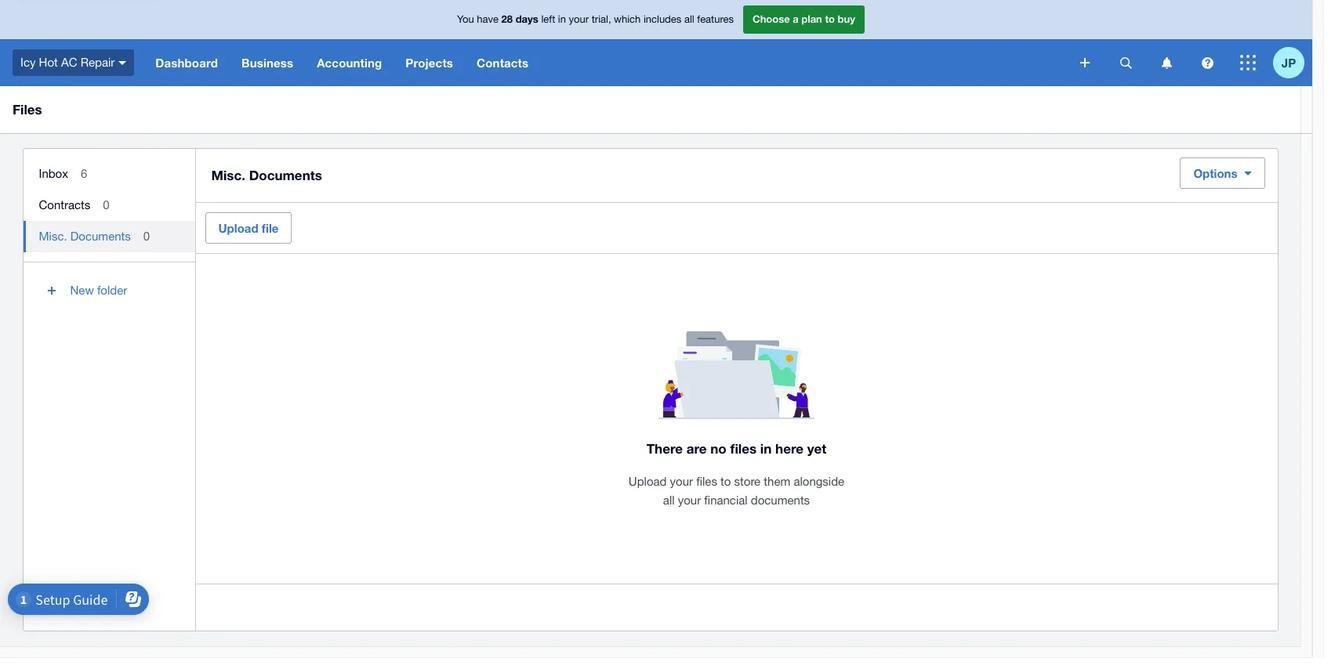 Task type: describe. For each thing, give the bounding box(es) containing it.
1 horizontal spatial svg image
[[1202, 57, 1213, 69]]

files
[[13, 101, 42, 118]]

0 vertical spatial misc.
[[211, 167, 245, 183]]

documents
[[751, 494, 810, 507]]

new folder button
[[23, 272, 195, 310]]

0 for misc. documents
[[143, 230, 150, 243]]

banner containing jp
[[0, 0, 1313, 86]]

financial
[[704, 494, 748, 507]]

to for store
[[721, 475, 731, 488]]

have
[[477, 14, 499, 25]]

store
[[734, 475, 761, 488]]

you
[[457, 14, 474, 25]]

projects
[[406, 56, 453, 70]]

upload for upload file
[[218, 221, 258, 235]]

choose
[[753, 13, 790, 25]]

here
[[776, 440, 804, 457]]

upload for upload your files to store them alongside all your financial documents
[[629, 475, 667, 488]]

them
[[764, 475, 791, 488]]

business
[[242, 56, 293, 70]]

1 vertical spatial documents
[[70, 230, 131, 243]]

choose a plan to buy
[[753, 13, 855, 25]]

ac
[[61, 55, 77, 69]]

upload file
[[218, 221, 279, 235]]

which
[[614, 14, 641, 25]]

dashboard link
[[144, 39, 230, 86]]

projects button
[[394, 39, 465, 86]]

0 horizontal spatial misc. documents
[[39, 230, 131, 243]]

are
[[687, 440, 707, 457]]

0 horizontal spatial misc.
[[39, 230, 67, 243]]

you have 28 days left in your trial, which includes all features
[[457, 13, 734, 25]]

in inside you have 28 days left in your trial, which includes all features
[[558, 14, 566, 25]]

contacts
[[477, 56, 529, 70]]

features
[[697, 14, 734, 25]]

0 for contracts
[[103, 198, 110, 212]]

jp button
[[1273, 39, 1313, 86]]

your inside you have 28 days left in your trial, which includes all features
[[569, 14, 589, 25]]

files inside upload your files to store them alongside all your financial documents
[[696, 475, 717, 488]]

6
[[81, 167, 87, 180]]

icy
[[20, 55, 36, 69]]

plan
[[802, 13, 822, 25]]

buy
[[838, 13, 855, 25]]

contacts button
[[465, 39, 540, 86]]

hot
[[39, 55, 58, 69]]

menu containing inbox
[[23, 149, 195, 319]]

contracts
[[39, 198, 90, 212]]

upload file button
[[205, 213, 292, 244]]

0 vertical spatial files
[[730, 440, 757, 457]]

file
[[262, 221, 279, 235]]



Task type: vqa. For each thing, say whether or not it's contained in the screenshot.
Documents to the bottom
yes



Task type: locate. For each thing, give the bounding box(es) containing it.
0 vertical spatial to
[[825, 13, 835, 25]]

0 right contracts
[[103, 198, 110, 212]]

repair
[[80, 55, 115, 69]]

all inside you have 28 days left in your trial, which includes all features
[[684, 14, 695, 25]]

1 horizontal spatial 0
[[143, 230, 150, 243]]

1 vertical spatial your
[[670, 475, 693, 488]]

in right the left
[[558, 14, 566, 25]]

all
[[684, 14, 695, 25], [663, 494, 675, 507]]

1 vertical spatial upload
[[629, 475, 667, 488]]

menu
[[23, 149, 195, 319]]

0 vertical spatial upload
[[218, 221, 258, 235]]

documents up the "file"
[[249, 167, 322, 183]]

there are no files in here yet
[[647, 440, 827, 457]]

left
[[541, 14, 555, 25]]

0 vertical spatial 0
[[103, 198, 110, 212]]

1 vertical spatial to
[[721, 475, 731, 488]]

upload your files to store them alongside all your financial documents
[[629, 475, 845, 507]]

your down the are on the right of page
[[670, 475, 693, 488]]

to left buy
[[825, 13, 835, 25]]

2 vertical spatial your
[[678, 494, 701, 507]]

all down "there"
[[663, 494, 675, 507]]

0 horizontal spatial files
[[696, 475, 717, 488]]

misc. down contracts
[[39, 230, 67, 243]]

upload left the "file"
[[218, 221, 258, 235]]

banner
[[0, 0, 1313, 86]]

upload down "there"
[[629, 475, 667, 488]]

options
[[1194, 166, 1238, 180]]

inbox
[[39, 167, 68, 180]]

options button
[[1180, 158, 1265, 189]]

icy hot ac repair button
[[0, 39, 144, 86]]

svg image
[[1202, 57, 1213, 69], [1081, 58, 1090, 67]]

yet
[[807, 440, 827, 457]]

0
[[103, 198, 110, 212], [143, 230, 150, 243]]

0 horizontal spatial 0
[[103, 198, 110, 212]]

jp
[[1282, 55, 1296, 69]]

misc. up "upload file" button
[[211, 167, 245, 183]]

dashboard
[[155, 56, 218, 70]]

all left features
[[684, 14, 695, 25]]

1 horizontal spatial all
[[684, 14, 695, 25]]

documents
[[249, 167, 322, 183], [70, 230, 131, 243]]

files
[[730, 440, 757, 457], [696, 475, 717, 488]]

to up 'financial'
[[721, 475, 731, 488]]

1 horizontal spatial misc. documents
[[211, 167, 322, 183]]

files up 'financial'
[[696, 475, 717, 488]]

to
[[825, 13, 835, 25], [721, 475, 731, 488]]

icy hot ac repair
[[20, 55, 115, 69]]

days
[[516, 13, 539, 25]]

no
[[711, 440, 727, 457]]

your
[[569, 14, 589, 25], [670, 475, 693, 488], [678, 494, 701, 507]]

upload
[[218, 221, 258, 235], [629, 475, 667, 488]]

1 vertical spatial in
[[761, 440, 772, 457]]

to inside upload your files to store them alongside all your financial documents
[[721, 475, 731, 488]]

1 vertical spatial misc. documents
[[39, 230, 131, 243]]

all inside upload your files to store them alongside all your financial documents
[[663, 494, 675, 507]]

accounting button
[[305, 39, 394, 86]]

0 horizontal spatial in
[[558, 14, 566, 25]]

1 horizontal spatial to
[[825, 13, 835, 25]]

0 horizontal spatial documents
[[70, 230, 131, 243]]

0 vertical spatial documents
[[249, 167, 322, 183]]

1 horizontal spatial misc.
[[211, 167, 245, 183]]

1 horizontal spatial files
[[730, 440, 757, 457]]

to for buy
[[825, 13, 835, 25]]

includes
[[644, 14, 682, 25]]

in
[[558, 14, 566, 25], [761, 440, 772, 457]]

misc. documents up the "file"
[[211, 167, 322, 183]]

new folder
[[70, 284, 127, 297]]

0 up new folder button
[[143, 230, 150, 243]]

1 vertical spatial misc.
[[39, 230, 67, 243]]

a
[[793, 13, 799, 25]]

28
[[502, 13, 513, 25]]

accounting
[[317, 56, 382, 70]]

1 vertical spatial all
[[663, 494, 675, 507]]

business button
[[230, 39, 305, 86]]

folder
[[97, 284, 127, 297]]

upload inside button
[[218, 221, 258, 235]]

trial,
[[592, 14, 611, 25]]

svg image inside icy hot ac repair popup button
[[119, 61, 126, 65]]

alongside
[[794, 475, 845, 488]]

1 horizontal spatial documents
[[249, 167, 322, 183]]

svg image
[[1241, 55, 1256, 71], [1120, 57, 1132, 69], [1162, 57, 1172, 69], [119, 61, 126, 65]]

1 horizontal spatial in
[[761, 440, 772, 457]]

there
[[647, 440, 683, 457]]

misc.
[[211, 167, 245, 183], [39, 230, 67, 243]]

0 horizontal spatial to
[[721, 475, 731, 488]]

0 horizontal spatial all
[[663, 494, 675, 507]]

0 vertical spatial your
[[569, 14, 589, 25]]

misc. documents
[[211, 167, 322, 183], [39, 230, 131, 243]]

in left here
[[761, 440, 772, 457]]

0 vertical spatial misc. documents
[[211, 167, 322, 183]]

0 vertical spatial all
[[684, 14, 695, 25]]

documents down contracts
[[70, 230, 131, 243]]

1 vertical spatial 0
[[143, 230, 150, 243]]

navigation
[[144, 39, 1070, 86]]

your left 'financial'
[[678, 494, 701, 507]]

0 vertical spatial in
[[558, 14, 566, 25]]

0 horizontal spatial svg image
[[1081, 58, 1090, 67]]

navigation containing dashboard
[[144, 39, 1070, 86]]

0 horizontal spatial upload
[[218, 221, 258, 235]]

upload inside upload your files to store them alongside all your financial documents
[[629, 475, 667, 488]]

your left the trial,
[[569, 14, 589, 25]]

to inside banner
[[825, 13, 835, 25]]

files right the no
[[730, 440, 757, 457]]

1 horizontal spatial upload
[[629, 475, 667, 488]]

misc. documents down contracts
[[39, 230, 131, 243]]

new
[[70, 284, 94, 297]]

1 vertical spatial files
[[696, 475, 717, 488]]



